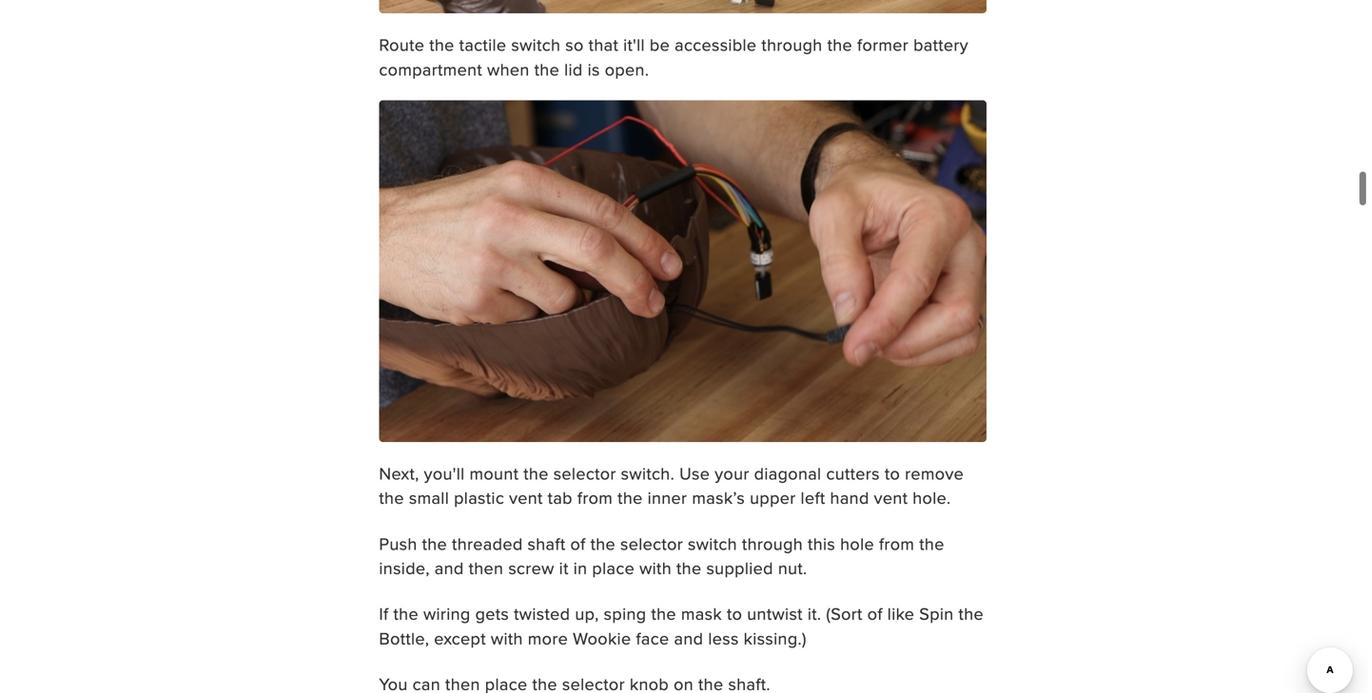 Task type: vqa. For each thing, say whether or not it's contained in the screenshot.
mask's
yes



Task type: describe. For each thing, give the bounding box(es) containing it.
gets
[[475, 602, 509, 626]]

except
[[434, 627, 486, 651]]

route the tactile switch so that it'll be accessible through the former battery compartment when the lid is open.
[[379, 32, 969, 81]]

twisted
[[514, 602, 570, 626]]

hole.
[[913, 486, 951, 510]]

route
[[379, 32, 425, 57]]

hole
[[840, 532, 874, 556]]

untwist
[[747, 602, 803, 626]]

selector inside next, you'll mount the selector switch. use your diagonal cutters to remove the small plastic vent tab from the inner mask's upper left hand vent hole.
[[554, 461, 616, 486]]

the down switch.
[[618, 486, 643, 510]]

with inside push the threaded shaft of the selector switch through this hole from the inside, and then screw it in place with the supplied nut.
[[640, 556, 672, 580]]

threaded
[[452, 532, 523, 556]]

next,
[[379, 461, 419, 486]]

with inside 'if the wiring gets twisted up, sping the mask to untwist it. (sort of like spin the bottle, except with more wookie face and less kissing.)'
[[491, 627, 523, 651]]

supplied
[[706, 556, 773, 580]]

of inside push the threaded shaft of the selector switch through this hole from the inside, and then screw it in place with the supplied nut.
[[570, 532, 586, 556]]

spin
[[919, 602, 954, 626]]

less
[[708, 627, 739, 651]]

inner
[[648, 486, 687, 510]]

the up tab
[[524, 461, 549, 486]]

bottle,
[[379, 627, 429, 651]]

left
[[801, 486, 826, 510]]

switch inside push the threaded shaft of the selector switch through this hole from the inside, and then screw it in place with the supplied nut.
[[688, 532, 737, 556]]

cutters
[[826, 461, 880, 486]]

kissing.)
[[744, 627, 807, 651]]

through inside push the threaded shaft of the selector switch through this hole from the inside, and then screw it in place with the supplied nut.
[[742, 532, 803, 556]]

to inside next, you'll mount the selector switch. use your diagonal cutters to remove the small plastic vent tab from the inner mask's upper left hand vent hole.
[[885, 461, 900, 486]]

your
[[715, 461, 749, 486]]

to inside 'if the wiring gets twisted up, sping the mask to untwist it. (sort of like spin the bottle, except with more wookie face and less kissing.)'
[[727, 602, 742, 626]]

this
[[808, 532, 836, 556]]

hacks_afchewcomp_v001_16387.jpg image
[[379, 100, 987, 442]]

lid
[[564, 57, 583, 81]]

diagonal
[[754, 461, 822, 486]]

accessible
[[675, 32, 757, 57]]

image: hacks_afchewcomp_v001_16182.jpg element
[[379, 0, 987, 13]]

face
[[636, 627, 669, 651]]

the up place
[[591, 532, 616, 556]]

then
[[469, 556, 504, 580]]

if the wiring gets twisted up, sping the mask to untwist it. (sort of like spin the bottle, except with more wookie face and less kissing.)
[[379, 602, 984, 651]]

upper
[[750, 486, 796, 510]]

the right spin
[[959, 602, 984, 626]]

mask's
[[692, 486, 745, 510]]

use
[[679, 461, 710, 486]]

it'll
[[623, 32, 645, 57]]

the left lid
[[534, 57, 560, 81]]

small
[[409, 486, 449, 510]]

battery
[[914, 32, 969, 57]]

more
[[528, 627, 568, 651]]

push
[[379, 532, 417, 556]]

next, you'll mount the selector switch. use your diagonal cutters to remove the small plastic vent tab from the inner mask's upper left hand vent hole.
[[379, 461, 964, 510]]

if
[[379, 602, 389, 626]]

in
[[574, 556, 587, 580]]

it.
[[808, 602, 822, 626]]



Task type: locate. For each thing, give the bounding box(es) containing it.
0 vertical spatial of
[[570, 532, 586, 556]]

0 horizontal spatial vent
[[509, 486, 543, 510]]

from inside next, you'll mount the selector switch. use your diagonal cutters to remove the small plastic vent tab from the inner mask's upper left hand vent hole.
[[577, 486, 613, 510]]

mount
[[470, 461, 519, 486]]

vent left hole.
[[874, 486, 908, 510]]

inside,
[[379, 556, 430, 580]]

that
[[589, 32, 619, 57]]

tab
[[548, 486, 573, 510]]

former
[[857, 32, 909, 57]]

screw
[[508, 556, 554, 580]]

with down gets
[[491, 627, 523, 651]]

be
[[650, 32, 670, 57]]

from right hole
[[879, 532, 915, 556]]

through right accessible
[[762, 32, 823, 57]]

1 horizontal spatial with
[[640, 556, 672, 580]]

and inside 'if the wiring gets twisted up, sping the mask to untwist it. (sort of like spin the bottle, except with more wookie face and less kissing.)'
[[674, 627, 704, 651]]

so
[[565, 32, 584, 57]]

0 vertical spatial and
[[435, 556, 464, 580]]

the
[[429, 32, 455, 57], [827, 32, 853, 57], [534, 57, 560, 81], [524, 461, 549, 486], [379, 486, 404, 510], [618, 486, 643, 510], [422, 532, 447, 556], [591, 532, 616, 556], [919, 532, 945, 556], [677, 556, 702, 580], [393, 602, 419, 626], [651, 602, 676, 626], [959, 602, 984, 626]]

with
[[640, 556, 672, 580], [491, 627, 523, 651]]

of
[[570, 532, 586, 556], [868, 602, 883, 626]]

1 horizontal spatial and
[[674, 627, 704, 651]]

sping
[[604, 602, 647, 626]]

selector up place
[[620, 532, 683, 556]]

of inside 'if the wiring gets twisted up, sping the mask to untwist it. (sort of like spin the bottle, except with more wookie face and less kissing.)'
[[868, 602, 883, 626]]

0 horizontal spatial from
[[577, 486, 613, 510]]

1 horizontal spatial selector
[[620, 532, 683, 556]]

1 horizontal spatial vent
[[874, 486, 908, 510]]

from
[[577, 486, 613, 510], [879, 532, 915, 556]]

shaft
[[528, 532, 566, 556]]

and down mask
[[674, 627, 704, 651]]

plastic
[[454, 486, 504, 510]]

selector inside push the threaded shaft of the selector switch through this hole from the inside, and then screw it in place with the supplied nut.
[[620, 532, 683, 556]]

to up less
[[727, 602, 742, 626]]

up,
[[575, 602, 599, 626]]

and inside push the threaded shaft of the selector switch through this hole from the inside, and then screw it in place with the supplied nut.
[[435, 556, 464, 580]]

vent
[[509, 486, 543, 510], [874, 486, 908, 510]]

1 horizontal spatial from
[[879, 532, 915, 556]]

switch inside route the tactile switch so that it'll be accessible through the former battery compartment when the lid is open.
[[511, 32, 561, 57]]

to
[[885, 461, 900, 486], [727, 602, 742, 626]]

of left like
[[868, 602, 883, 626]]

the up compartment
[[429, 32, 455, 57]]

the right if
[[393, 602, 419, 626]]

0 vertical spatial to
[[885, 461, 900, 486]]

1 horizontal spatial to
[[885, 461, 900, 486]]

(sort
[[826, 602, 863, 626]]

1 vertical spatial of
[[868, 602, 883, 626]]

1 vertical spatial to
[[727, 602, 742, 626]]

1 vertical spatial with
[[491, 627, 523, 651]]

through
[[762, 32, 823, 57], [742, 532, 803, 556]]

the down next,
[[379, 486, 404, 510]]

0 horizontal spatial of
[[570, 532, 586, 556]]

through up nut.
[[742, 532, 803, 556]]

remove
[[905, 461, 964, 486]]

1 vertical spatial from
[[879, 532, 915, 556]]

the up face
[[651, 602, 676, 626]]

tactile
[[459, 32, 507, 57]]

0 horizontal spatial to
[[727, 602, 742, 626]]

the left 'former'
[[827, 32, 853, 57]]

0 vertical spatial through
[[762, 32, 823, 57]]

1 vertical spatial and
[[674, 627, 704, 651]]

the down hole.
[[919, 532, 945, 556]]

mask
[[681, 602, 722, 626]]

from right tab
[[577, 486, 613, 510]]

through inside route the tactile switch so that it'll be accessible through the former battery compartment when the lid is open.
[[762, 32, 823, 57]]

the right "push"
[[422, 532, 447, 556]]

switch up when
[[511, 32, 561, 57]]

the up mask
[[677, 556, 702, 580]]

like
[[888, 602, 915, 626]]

0 horizontal spatial selector
[[554, 461, 616, 486]]

you'll
[[424, 461, 465, 486]]

1 horizontal spatial switch
[[688, 532, 737, 556]]

compartment
[[379, 57, 482, 81]]

1 vertical spatial selector
[[620, 532, 683, 556]]

0 horizontal spatial and
[[435, 556, 464, 580]]

0 horizontal spatial with
[[491, 627, 523, 651]]

0 vertical spatial with
[[640, 556, 672, 580]]

from inside push the threaded shaft of the selector switch through this hole from the inside, and then screw it in place with the supplied nut.
[[879, 532, 915, 556]]

0 vertical spatial switch
[[511, 32, 561, 57]]

0 horizontal spatial switch
[[511, 32, 561, 57]]

selector
[[554, 461, 616, 486], [620, 532, 683, 556]]

vent left tab
[[509, 486, 543, 510]]

and left then
[[435, 556, 464, 580]]

hand
[[830, 486, 869, 510]]

when
[[487, 57, 530, 81]]

2 vent from the left
[[874, 486, 908, 510]]

of up in on the left bottom of page
[[570, 532, 586, 556]]

0 vertical spatial selector
[[554, 461, 616, 486]]

wiring
[[423, 602, 471, 626]]

0 vertical spatial from
[[577, 486, 613, 510]]

1 horizontal spatial of
[[868, 602, 883, 626]]

1 vertical spatial switch
[[688, 532, 737, 556]]

selector up tab
[[554, 461, 616, 486]]

1 vent from the left
[[509, 486, 543, 510]]

with right place
[[640, 556, 672, 580]]

open.
[[605, 57, 649, 81]]

switch up supplied at the bottom right of page
[[688, 532, 737, 556]]

push the threaded shaft of the selector switch through this hole from the inside, and then screw it in place with the supplied nut.
[[379, 532, 945, 580]]

it
[[559, 556, 569, 580]]

nut.
[[778, 556, 807, 580]]

and
[[435, 556, 464, 580], [674, 627, 704, 651]]

switch
[[511, 32, 561, 57], [688, 532, 737, 556]]

1 vertical spatial through
[[742, 532, 803, 556]]

is
[[588, 57, 600, 81]]

to right cutters
[[885, 461, 900, 486]]

switch.
[[621, 461, 675, 486]]

wookie
[[573, 627, 631, 651]]

place
[[592, 556, 635, 580]]



